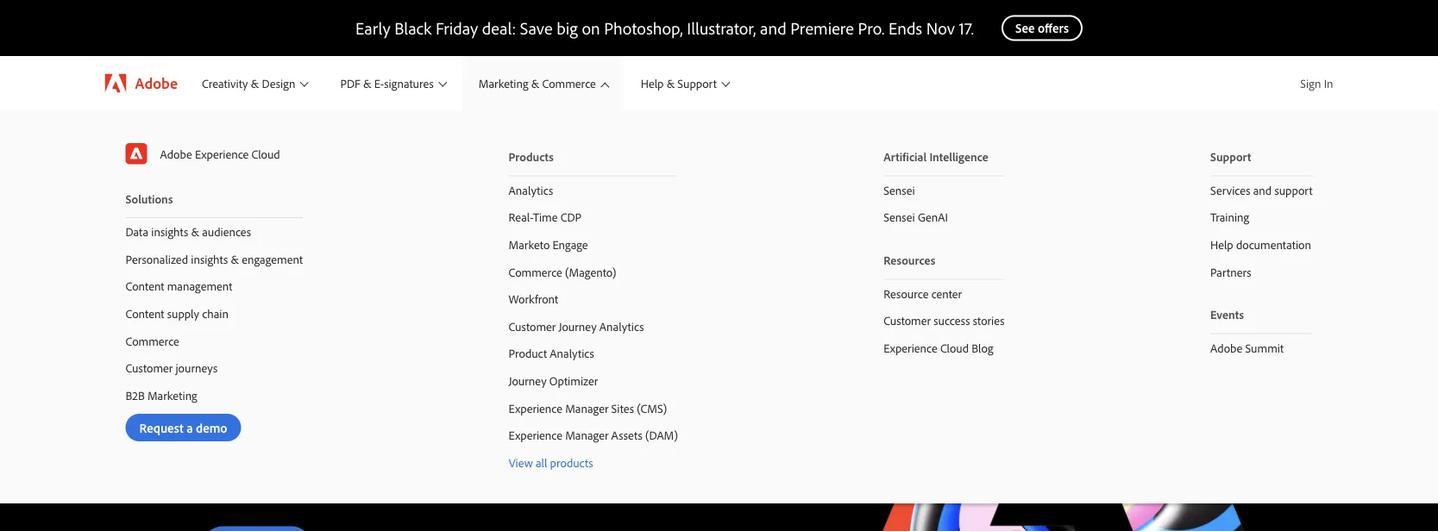Task type: locate. For each thing, give the bounding box(es) containing it.
1 content from the top
[[126, 279, 164, 294]]

0 horizontal spatial 17.
[[579, 451, 596, 475]]

e-
[[374, 76, 384, 91]]

0 vertical spatial help
[[641, 76, 664, 91]]

friday
[[436, 17, 478, 39], [387, 312, 485, 359]]

content
[[126, 279, 164, 294], [126, 306, 164, 321]]

1 vertical spatial illustrator,
[[326, 423, 402, 447]]

black down early black friday deal. get 25% off. "image"
[[292, 312, 378, 359]]

0 vertical spatial manager
[[565, 401, 609, 416]]

0 horizontal spatial help
[[641, 76, 664, 91]]

1 horizontal spatial nov
[[927, 17, 955, 39]]

support inside heading
[[1211, 149, 1252, 164]]

experience cloud blog
[[884, 340, 994, 356]]

1 horizontal spatial ends
[[889, 17, 923, 39]]

0 horizontal spatial insights
[[151, 224, 188, 239]]

marketing & commerce
[[479, 76, 596, 91]]

0 vertical spatial black
[[395, 17, 432, 39]]

data insights & audiences link
[[98, 218, 331, 246]]

1 horizontal spatial black
[[395, 17, 432, 39]]

1 horizontal spatial see
[[1016, 20, 1035, 36]]

content down personalized
[[126, 279, 164, 294]]

friday inside early black friday deal. get 25% off.
[[387, 312, 485, 359]]

workfront link
[[481, 286, 706, 313]]

1 vertical spatial marketing
[[148, 388, 197, 403]]

insights down data insights & audiences link
[[191, 252, 228, 267]]

engage
[[553, 237, 588, 252]]

0 horizontal spatial photoshop,
[[235, 423, 322, 447]]

1 vertical spatial content
[[126, 306, 164, 321]]

1 vertical spatial sensei
[[884, 210, 915, 225]]

black up signatures
[[395, 17, 432, 39]]

illustrator, up "help & support" dropdown button
[[687, 17, 756, 39]]

1 vertical spatial early
[[201, 312, 283, 359]]

artificial intelligence heading
[[884, 138, 1005, 177]]

view all products link
[[481, 449, 706, 476]]

marketing down deal:
[[479, 76, 529, 91]]

customer inside the customer success stories link
[[884, 313, 931, 328]]

0 horizontal spatial and
[[535, 423, 564, 447]]

genai
[[918, 210, 948, 225]]

experience manager assets (dam) link
[[481, 422, 706, 449]]

customer inside customer journeys link
[[126, 361, 173, 376]]

2 sensei from the top
[[884, 210, 915, 225]]

off.
[[345, 359, 395, 407]]

customer down the resource
[[884, 313, 931, 328]]

commerce down "big"
[[542, 76, 596, 91]]

1 horizontal spatial cloud
[[941, 340, 969, 356]]

see inside see terms
[[600, 451, 628, 475]]

2 vertical spatial and
[[535, 423, 564, 447]]

1 vertical spatial ends
[[502, 451, 539, 475]]

resource
[[884, 286, 929, 301]]

adobe, inc. image
[[105, 74, 126, 93]]

training
[[1211, 210, 1250, 225]]

2 horizontal spatial and
[[1254, 183, 1272, 198]]

customer up the b2b marketing
[[126, 361, 173, 376]]

0 vertical spatial and
[[760, 17, 787, 39]]

& for pdf
[[363, 76, 372, 91]]

0 horizontal spatial ends
[[502, 451, 539, 475]]

help down early black friday deal: save big on photoshop, illustrator, and premiere pro. ends nov 17.
[[641, 76, 664, 91]]

early black friday deal. get 25% off.
[[201, 312, 571, 407]]

1 vertical spatial photoshop,
[[235, 423, 322, 447]]

0 vertical spatial illustrator,
[[687, 17, 756, 39]]

marketing
[[479, 76, 529, 91], [148, 388, 197, 403]]

help down the training
[[1211, 237, 1234, 252]]

events heading
[[1211, 296, 1313, 334]]

premiere right the or on the bottom left of page
[[427, 423, 497, 447]]

content left supply
[[126, 306, 164, 321]]

manager up the 'save' at the left bottom of page
[[565, 401, 609, 416]]

17. down the experience manager assets (dam) link
[[579, 451, 596, 475]]

optimizer
[[550, 373, 598, 389]]

content for content management
[[126, 279, 164, 294]]

blog
[[972, 340, 994, 356]]

& down early black friday deal: save big on photoshop, illustrator, and premiere pro. ends nov 17.
[[667, 76, 675, 91]]

insights up personalized
[[151, 224, 188, 239]]

time
[[533, 210, 558, 225]]

adobe right adobe, inc. icon
[[135, 73, 178, 93]]

1 vertical spatial nov
[[543, 451, 575, 475]]

support inside dropdown button
[[678, 76, 717, 91]]

or
[[407, 423, 423, 447]]

customer inside the customer journey analytics link
[[509, 319, 556, 334]]

product analytics
[[509, 346, 594, 361]]

ends down "pro,"
[[502, 451, 539, 475]]

journey down workfront 'link'
[[559, 319, 597, 334]]

customer success stories link
[[856, 307, 1033, 334]]

1 vertical spatial premiere
[[427, 423, 497, 447]]

pro.
[[858, 17, 885, 39]]

support up services
[[1211, 149, 1252, 164]]

cloud down 'success'
[[941, 340, 969, 356]]

audiences
[[202, 224, 251, 239]]

& inside dropdown button
[[251, 76, 259, 91]]

2 content from the top
[[126, 306, 164, 321]]

marketo engage link
[[481, 231, 706, 258]]

journey
[[559, 319, 597, 334], [509, 373, 547, 389]]

0 vertical spatial photoshop,
[[604, 17, 683, 39]]

manager for assets
[[565, 428, 609, 443]]

stories
[[973, 313, 1005, 328]]

& left the audiences
[[191, 224, 199, 239]]

journey optimizer
[[509, 373, 598, 389]]

2 horizontal spatial customer
[[884, 313, 931, 328]]

2 vertical spatial commerce
[[126, 333, 179, 348]]

0 vertical spatial commerce
[[542, 76, 596, 91]]

0 vertical spatial support
[[678, 76, 717, 91]]

& inside popup button
[[363, 76, 372, 91]]

& left "e-"
[[363, 76, 372, 91]]

six
[[264, 451, 284, 475]]

center
[[932, 286, 962, 301]]

experience down the customer success stories link
[[884, 340, 938, 356]]

1 vertical spatial see
[[600, 451, 628, 475]]

0 vertical spatial adobe
[[135, 73, 178, 93]]

support down early black friday deal: save big on photoshop, illustrator, and premiere pro. ends nov 17.
[[678, 76, 717, 91]]

0 vertical spatial sensei
[[884, 183, 915, 198]]

1 sensei from the top
[[884, 183, 915, 198]]

experience for experience manager assets (dam)
[[509, 428, 563, 443]]

1 horizontal spatial and
[[760, 17, 787, 39]]

b2b marketing
[[126, 388, 197, 403]]

commerce
[[542, 76, 596, 91], [509, 264, 562, 279], [126, 333, 179, 348]]

1 vertical spatial cloud
[[941, 340, 969, 356]]

cloud
[[252, 146, 280, 161], [941, 340, 969, 356]]

marketo engage
[[509, 237, 588, 252]]

cloud up solutions "heading"
[[252, 146, 280, 161]]

photoshop, right on
[[604, 17, 683, 39]]

product analytics link
[[481, 340, 706, 367]]

and inside 'services and support' link
[[1254, 183, 1272, 198]]

1 horizontal spatial help
[[1211, 237, 1234, 252]]

buy photoshop, illustrator, or premiere pro, and save for the first six months.
[[201, 423, 628, 475]]

1 vertical spatial 17.
[[579, 451, 596, 475]]

personalized insights & engagement
[[126, 252, 303, 267]]

black for get
[[292, 312, 378, 359]]

the
[[201, 451, 227, 475]]

signatures
[[384, 76, 434, 91]]

premiere left pro.
[[791, 17, 854, 39]]

1 vertical spatial insights
[[191, 252, 228, 267]]

1 horizontal spatial customer
[[509, 319, 556, 334]]

1 vertical spatial adobe
[[160, 146, 192, 161]]

pdf & e-signatures button
[[323, 56, 461, 110]]

friday for deal:
[[436, 17, 478, 39]]

experience manager sites (cms) link
[[481, 395, 706, 422]]

1 vertical spatial help
[[1211, 237, 1234, 252]]

1 vertical spatial and
[[1254, 183, 1272, 198]]

offers
[[1038, 20, 1069, 36]]

0 horizontal spatial see
[[600, 451, 628, 475]]

see offers
[[1016, 20, 1069, 36]]

manager down experience manager sites (cms)
[[565, 428, 609, 443]]

0 vertical spatial analytics
[[509, 183, 553, 198]]

& down the audiences
[[231, 252, 239, 267]]

experience up all
[[509, 428, 563, 443]]

0 horizontal spatial marketing
[[148, 388, 197, 403]]

customer for customer journey analytics
[[509, 319, 556, 334]]

help for help documentation
[[1211, 237, 1234, 252]]

0 vertical spatial early
[[355, 17, 391, 39]]

early inside early black friday deal. get 25% off.
[[201, 312, 283, 359]]

help documentation link
[[1183, 231, 1341, 258]]

illustrator, left the or on the bottom left of page
[[326, 423, 402, 447]]

black inside early black friday deal. get 25% off.
[[292, 312, 378, 359]]

commerce up 'workfront'
[[509, 264, 562, 279]]

2 vertical spatial analytics
[[550, 346, 594, 361]]

analytics up real-
[[509, 183, 553, 198]]

illustrator,
[[687, 17, 756, 39], [326, 423, 402, 447]]

0 vertical spatial marketing
[[479, 76, 529, 91]]

sensei up sensei genai
[[884, 183, 915, 198]]

1 horizontal spatial support
[[1211, 149, 1252, 164]]

0 horizontal spatial support
[[678, 76, 717, 91]]

view
[[509, 455, 533, 470]]

1 vertical spatial journey
[[509, 373, 547, 389]]

commerce up customer journeys
[[126, 333, 179, 348]]

experience cloud blog link
[[856, 334, 1033, 362]]

.
[[246, 480, 249, 504]]

months.
[[288, 451, 351, 475]]

& left design
[[251, 76, 259, 91]]

2 manager from the top
[[565, 428, 609, 443]]

photoshop, up six
[[235, 423, 322, 447]]

customer
[[884, 313, 931, 328], [509, 319, 556, 334], [126, 361, 173, 376]]

request
[[139, 420, 184, 436]]

training link
[[1183, 204, 1341, 231]]

for
[[607, 423, 628, 447]]

journey down product
[[509, 373, 547, 389]]

0 horizontal spatial journey
[[509, 373, 547, 389]]

partners link
[[1183, 258, 1341, 286]]

analytics down workfront 'link'
[[600, 319, 644, 334]]

real-time cdp link
[[481, 204, 706, 231]]

marketing down customer journeys
[[148, 388, 197, 403]]

b2b
[[126, 388, 145, 403]]

0 horizontal spatial premiere
[[427, 423, 497, 447]]

help & support button
[[624, 56, 745, 110]]

17. left see offers link
[[959, 17, 974, 39]]

0 vertical spatial journey
[[559, 319, 597, 334]]

0 vertical spatial 17.
[[959, 17, 974, 39]]

0 horizontal spatial illustrator,
[[326, 423, 402, 447]]

1 vertical spatial black
[[292, 312, 378, 359]]

see left the offers
[[1016, 20, 1035, 36]]

adobe up solutions
[[160, 146, 192, 161]]

and
[[760, 17, 787, 39], [1254, 183, 1272, 198], [535, 423, 564, 447]]

1 manager from the top
[[565, 401, 609, 416]]

adobe down events
[[1211, 340, 1243, 356]]

1 horizontal spatial early
[[355, 17, 391, 39]]

analytics up 'optimizer'
[[550, 346, 594, 361]]

& down save
[[531, 76, 540, 91]]

sensei left genai
[[884, 210, 915, 225]]

customer journeys link
[[98, 355, 331, 382]]

content management link
[[98, 273, 331, 300]]

sensei inside "link"
[[884, 210, 915, 225]]

2 vertical spatial adobe
[[1211, 340, 1243, 356]]

0 horizontal spatial black
[[292, 312, 378, 359]]

0 horizontal spatial early
[[201, 312, 283, 359]]

marketing & commerce button
[[461, 56, 624, 110]]

photoshop,
[[604, 17, 683, 39], [235, 423, 322, 447]]

1 horizontal spatial marketing
[[479, 76, 529, 91]]

1 vertical spatial commerce
[[509, 264, 562, 279]]

adobe for adobe experience cloud
[[160, 146, 192, 161]]

main element
[[0, 56, 1439, 504]]

customer down 'workfront'
[[509, 319, 556, 334]]

0 horizontal spatial cloud
[[252, 146, 280, 161]]

0 vertical spatial friday
[[436, 17, 478, 39]]

adobe
[[135, 73, 178, 93], [160, 146, 192, 161], [1211, 340, 1243, 356]]

1 horizontal spatial illustrator,
[[687, 17, 756, 39]]

& for creativity
[[251, 76, 259, 91]]

products heading
[[509, 138, 678, 177]]

experience down journey optimizer
[[509, 401, 563, 416]]

0 vertical spatial see
[[1016, 20, 1035, 36]]

early
[[355, 17, 391, 39], [201, 312, 283, 359]]

services
[[1211, 183, 1251, 198]]

see offers link
[[1002, 15, 1083, 41]]

experience for experience cloud blog
[[884, 340, 938, 356]]

1 vertical spatial support
[[1211, 149, 1252, 164]]

0 vertical spatial content
[[126, 279, 164, 294]]

1 vertical spatial manager
[[565, 428, 609, 443]]

1 horizontal spatial insights
[[191, 252, 228, 267]]

assets
[[611, 428, 643, 443]]

buy
[[201, 423, 231, 447]]

0 vertical spatial cloud
[[252, 146, 280, 161]]

0 horizontal spatial customer
[[126, 361, 173, 376]]

sensei
[[884, 183, 915, 198], [884, 210, 915, 225]]

premiere
[[791, 17, 854, 39], [427, 423, 497, 447]]

customer success stories
[[884, 313, 1005, 328]]

ends right pro.
[[889, 17, 923, 39]]

see down for
[[600, 451, 628, 475]]

insights
[[151, 224, 188, 239], [191, 252, 228, 267]]

help inside dropdown button
[[641, 76, 664, 91]]

see for see offers
[[1016, 20, 1035, 36]]

0 vertical spatial insights
[[151, 224, 188, 239]]

premiere inside buy photoshop, illustrator, or premiere pro, and save for the first six months.
[[427, 423, 497, 447]]

0 vertical spatial premiere
[[791, 17, 854, 39]]

1 vertical spatial friday
[[387, 312, 485, 359]]



Task type: vqa. For each thing, say whether or not it's contained in the screenshot.
THE SUBSTANCE
no



Task type: describe. For each thing, give the bounding box(es) containing it.
photoshop, inside buy photoshop, illustrator, or premiere pro, and save for the first six months.
[[235, 423, 322, 447]]

insights for data
[[151, 224, 188, 239]]

sign in button
[[1294, 62, 1341, 104]]

content management
[[126, 279, 232, 294]]

analytics link
[[481, 177, 706, 204]]

products
[[550, 455, 593, 470]]

pdf & e-signatures
[[340, 76, 434, 91]]

friday for deal.
[[387, 312, 485, 359]]

illustrator, inside buy photoshop, illustrator, or premiere pro, and save for the first six months.
[[326, 423, 402, 447]]

data insights & audiences
[[126, 224, 251, 239]]

experience manager assets (dam)
[[509, 428, 678, 443]]

sites
[[611, 401, 634, 416]]

solutions heading
[[126, 180, 303, 218]]

help for help & support
[[641, 76, 664, 91]]

early black friday deal. get 25% off. image
[[201, 236, 404, 291]]

demo
[[196, 420, 227, 436]]

& for help
[[667, 76, 675, 91]]

support
[[1275, 183, 1313, 198]]

supply
[[167, 306, 199, 321]]

sensei for sensei
[[884, 183, 915, 198]]

adobe summit
[[1211, 340, 1284, 356]]

content supply chain
[[126, 306, 229, 321]]

events
[[1211, 307, 1244, 322]]

1 horizontal spatial photoshop,
[[604, 17, 683, 39]]

adobe experience cloud link
[[98, 138, 331, 169]]

support heading
[[1211, 138, 1313, 177]]

0 vertical spatial nov
[[927, 17, 955, 39]]

marketing inside dropdown button
[[479, 76, 529, 91]]

adobe for adobe
[[135, 73, 178, 93]]

summit
[[1246, 340, 1284, 356]]

design
[[262, 76, 295, 91]]

see terms link
[[201, 451, 628, 504]]

adobe for adobe summit
[[1211, 340, 1243, 356]]

on
[[582, 17, 600, 39]]

first
[[231, 451, 260, 475]]

content supply chain link
[[98, 300, 331, 327]]

experience up solutions "heading"
[[195, 146, 249, 161]]

chain
[[202, 306, 229, 321]]

request a demo
[[139, 420, 227, 436]]

early black friday deal: save big on photoshop, illustrator, and premiere pro. ends nov 17.
[[355, 17, 974, 39]]

resources
[[884, 253, 936, 268]]

insights for personalized
[[191, 252, 228, 267]]

resource center
[[884, 286, 962, 301]]

marketo
[[509, 237, 550, 252]]

documentation
[[1237, 237, 1312, 252]]

resource center link
[[856, 280, 1033, 307]]

success
[[934, 313, 970, 328]]

pdf
[[340, 76, 361, 91]]

1 horizontal spatial journey
[[559, 319, 597, 334]]

experience for experience manager sites (cms)
[[509, 401, 563, 416]]

artificial
[[884, 149, 927, 164]]

pro,
[[501, 423, 531, 447]]

commerce for commerce link
[[126, 333, 179, 348]]

1 vertical spatial analytics
[[600, 319, 644, 334]]

data
[[126, 224, 148, 239]]

journeys
[[176, 361, 218, 376]]

1 horizontal spatial premiere
[[791, 17, 854, 39]]

creativity & design button
[[185, 56, 323, 110]]

customer for customer success stories
[[884, 313, 931, 328]]

sensei genai
[[884, 210, 948, 225]]

products
[[509, 149, 554, 164]]

adobe summit link
[[1183, 334, 1341, 362]]

(magento)
[[565, 264, 616, 279]]

terms
[[201, 480, 246, 504]]

personalized
[[126, 252, 188, 267]]

marketing inside "link"
[[148, 388, 197, 403]]

real-time cdp
[[509, 210, 582, 225]]

and inside buy photoshop, illustrator, or premiere pro, and save for the first six months.
[[535, 423, 564, 447]]

b2b marketing link
[[98, 382, 331, 409]]

request a demo link
[[126, 414, 241, 442]]

25%
[[267, 359, 337, 407]]

adobe experience cloud
[[160, 146, 280, 161]]

sensei for sensei genai
[[884, 210, 915, 225]]

partners
[[1211, 264, 1252, 279]]

get
[[201, 359, 258, 407]]

0 horizontal spatial nov
[[543, 451, 575, 475]]

resources heading
[[884, 241, 1005, 280]]

see terms
[[201, 451, 628, 504]]

see for see terms
[[600, 451, 628, 475]]

commerce inside dropdown button
[[542, 76, 596, 91]]

sensei link
[[856, 177, 1033, 204]]

& for marketing
[[531, 76, 540, 91]]

adobe link
[[98, 56, 185, 110]]

customer journey analytics link
[[481, 313, 706, 340]]

0 vertical spatial ends
[[889, 17, 923, 39]]

early for early black friday deal. get 25% off.
[[201, 312, 283, 359]]

sign in
[[1301, 76, 1334, 91]]

early for early black friday deal: save big on photoshop, illustrator, and premiere pro. ends nov 17.
[[355, 17, 391, 39]]

black for save
[[395, 17, 432, 39]]

creativity
[[202, 76, 248, 91]]

workfront
[[509, 292, 558, 307]]

sign
[[1301, 76, 1322, 91]]

services and support link
[[1183, 177, 1341, 204]]

sensei genai link
[[856, 204, 1033, 231]]

engagement
[[242, 252, 303, 267]]

save
[[569, 423, 603, 447]]

manager for sites
[[565, 401, 609, 416]]

content for content supply chain
[[126, 306, 164, 321]]

commerce for commerce (magento)
[[509, 264, 562, 279]]

commerce (magento)
[[509, 264, 616, 279]]

all
[[536, 455, 547, 470]]

1 horizontal spatial 17.
[[959, 17, 974, 39]]

help documentation
[[1211, 237, 1312, 252]]

real-
[[509, 210, 533, 225]]

deal:
[[482, 17, 516, 39]]

help & support
[[641, 76, 717, 91]]

save
[[520, 17, 553, 39]]

(cms)
[[637, 401, 667, 416]]

solutions
[[126, 191, 173, 206]]

deal.
[[494, 312, 571, 359]]

customer for customer journeys
[[126, 361, 173, 376]]

a
[[187, 420, 193, 436]]



